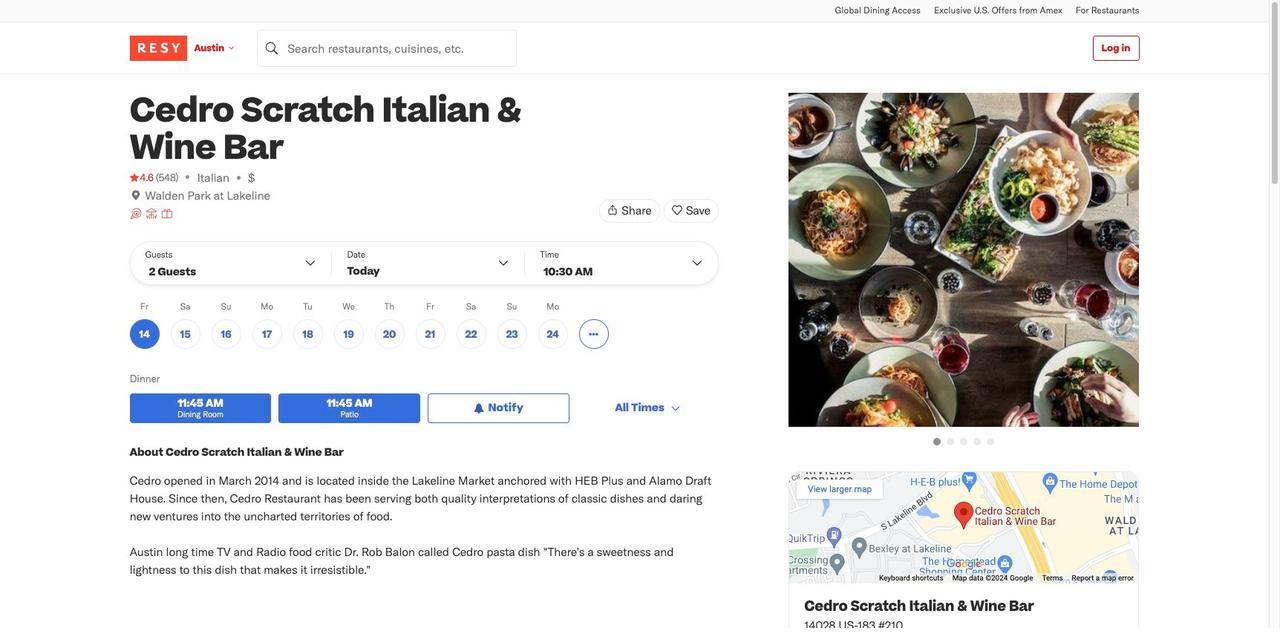Task type: describe. For each thing, give the bounding box(es) containing it.
4.6 out of 5 stars image
[[130, 170, 154, 185]]



Task type: locate. For each thing, give the bounding box(es) containing it.
None field
[[257, 29, 517, 66]]

Search restaurants, cuisines, etc. text field
[[257, 29, 517, 66]]



Task type: vqa. For each thing, say whether or not it's contained in the screenshot.
4.6 out of 5 stars image
yes



